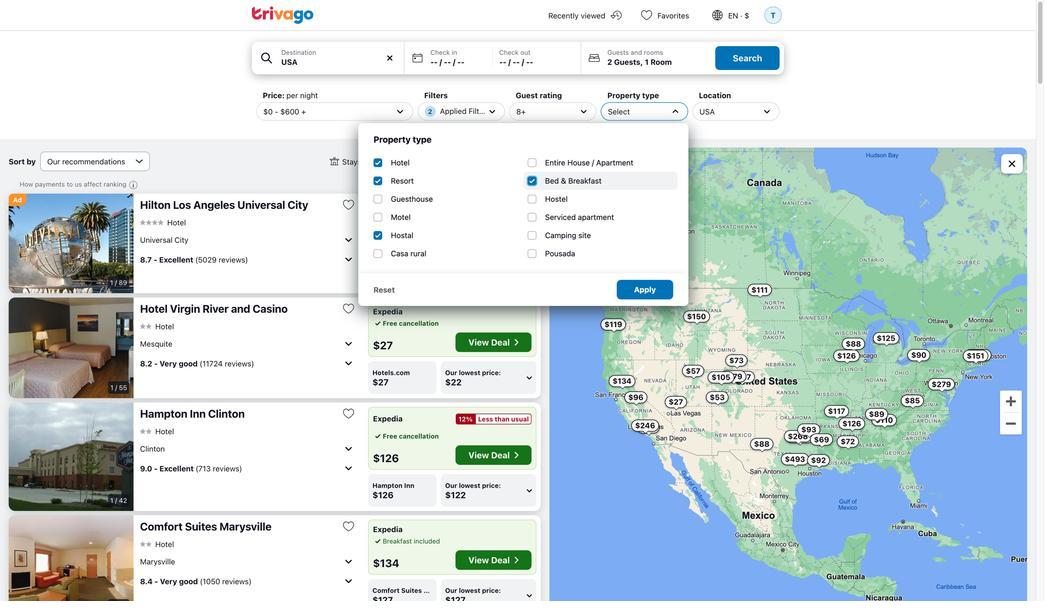 Task type: locate. For each thing, give the bounding box(es) containing it.
filters up applied
[[424, 91, 448, 100]]

1 vertical spatial lowest
[[459, 482, 480, 490]]

cancellation for $27
[[399, 320, 439, 327]]

universal up "8.7"
[[140, 236, 173, 244]]

ad button
[[9, 194, 26, 206]]

$246 down $96 button
[[635, 421, 655, 430]]

hotel button for comfort
[[140, 540, 174, 549]]

los
[[173, 198, 191, 211]]

view deal button up our lowest price: $22
[[455, 333, 532, 352]]

$88 left $268 button
[[754, 440, 770, 449]]

hotel up mesquite
[[155, 322, 174, 331]]

3 hotel button from the top
[[140, 427, 174, 436]]

hotel button
[[140, 218, 186, 227], [140, 322, 174, 331], [140, 427, 174, 436], [140, 540, 174, 549]]

2 vertical spatial free
[[383, 433, 397, 440]]

2 our from the top
[[445, 482, 457, 490]]

hilton
[[140, 198, 171, 211], [373, 203, 396, 212], [425, 260, 443, 267]]

hotel button up universal city
[[140, 218, 186, 227]]

check in -- / -- / --
[[431, 49, 465, 67]]

0 horizontal spatial and
[[231, 302, 250, 315]]

our lowest price: $22
[[445, 369, 501, 388]]

and right the river
[[231, 302, 250, 315]]

0 vertical spatial view deal
[[468, 337, 510, 348]]

usual
[[511, 416, 529, 423]]

0 horizontal spatial suites
[[185, 520, 217, 533]]

inn inside hampton inn $126
[[404, 482, 414, 490]]

$122
[[445, 490, 466, 501]]

our for $27
[[445, 369, 457, 377]]

how payments to us affect ranking button
[[20, 180, 140, 192]]

1 vertical spatial and
[[231, 302, 250, 315]]

4 hotel button from the top
[[140, 540, 174, 549]]

$88 button left $268 button
[[750, 439, 773, 451]]

1 free cancellation button from the top
[[373, 215, 439, 225]]

1 vertical spatial inn
[[404, 482, 414, 490]]

$150
[[687, 312, 706, 321]]

1 for hotel virgin river and casino
[[110, 384, 113, 392]]

very for hotel
[[160, 359, 177, 368]]

0 vertical spatial excellent
[[159, 255, 193, 264]]

0 horizontal spatial comfort
[[140, 520, 183, 533]]

2 price: from the top
[[482, 482, 501, 490]]

1 vertical spatial excellent
[[160, 464, 194, 473]]

2 vertical spatial price:
[[482, 587, 501, 595]]

view deal up our lowest price: $22
[[468, 337, 510, 348]]

deal up "our lowest price:" 'button'
[[491, 555, 510, 566]]

0 vertical spatial breakfast
[[568, 176, 602, 185]]

hampton inside button
[[140, 408, 187, 420]]

$69
[[814, 435, 829, 444]]

1 horizontal spatial property
[[607, 91, 640, 100]]

2 excellent from the top
[[160, 464, 194, 473]]

1 horizontal spatial clinton
[[208, 408, 245, 420]]

1 cancellation from the top
[[399, 216, 439, 223]]

1 vertical spatial city
[[175, 236, 188, 244]]

1 vertical spatial $27
[[372, 377, 389, 388]]

1 lowest from the top
[[459, 369, 480, 377]]

1 left the 42
[[110, 497, 113, 505]]

filters
[[424, 91, 448, 100], [469, 107, 490, 116]]

0 horizontal spatial hampton
[[140, 408, 187, 420]]

0 vertical spatial our
[[445, 369, 457, 377]]

2 horizontal spatial hilton
[[425, 260, 443, 267]]

marysville inside button
[[220, 520, 272, 533]]

property type up 1000+ at the top left of page
[[374, 134, 432, 145]]

reviews) down mesquite button
[[225, 359, 254, 368]]

cancellation inside hilton free cancellation
[[399, 216, 439, 223]]

1 view deal from the top
[[468, 337, 510, 348]]

0 horizontal spatial 2
[[428, 108, 432, 115]]

hostel
[[545, 195, 568, 204]]

Entire House / Apartment checkbox
[[528, 158, 536, 167]]

lowest for $27
[[459, 369, 480, 377]]

good for virgin
[[179, 359, 198, 368]]

1 vertical spatial free cancellation button
[[373, 319, 439, 329]]

0 vertical spatial expedia
[[373, 307, 403, 316]]

rural
[[410, 249, 426, 258]]

property
[[607, 91, 640, 100], [374, 134, 411, 145]]

0 vertical spatial free
[[383, 216, 397, 223]]

1 horizontal spatial city
[[288, 198, 308, 211]]

deal up our lowest price: $22
[[491, 337, 510, 348]]

2 free cancellation from the top
[[383, 433, 439, 440]]

1 vertical spatial comfort
[[372, 587, 400, 595]]

type up 1000+ at the top left of page
[[413, 134, 432, 145]]

hotel down 'hampton inn clinton'
[[155, 427, 174, 436]]

our inside our lowest price: $22
[[445, 369, 457, 377]]

0 vertical spatial free cancellation
[[383, 320, 439, 327]]

hotels
[[424, 587, 445, 595]]

check inside check in -- / -- / --
[[431, 49, 450, 56]]

our up $122
[[445, 482, 457, 490]]

2 very from the top
[[160, 577, 177, 586]]

reviews) down universal city button
[[219, 255, 248, 264]]

our inside our lowest price: $122
[[445, 482, 457, 490]]

hilton los angeles universal city
[[140, 198, 308, 211]]

excellent for hampton
[[160, 464, 194, 473]]

sort
[[9, 157, 25, 166]]

hilton up motel option
[[373, 203, 396, 212]]

very right 8.2
[[160, 359, 177, 368]]

hilton left los
[[140, 198, 171, 211]]

1 vertical spatial free
[[383, 320, 397, 327]]

$119 left apply
[[605, 288, 622, 297]]

clinton up clinton button
[[208, 408, 245, 420]]

0 vertical spatial $134
[[613, 377, 632, 386]]

$85
[[905, 396, 920, 405]]

and up the guests, on the top right of the page
[[631, 49, 642, 56]]

1000+
[[390, 157, 414, 166]]

2 vertical spatial cancellation
[[399, 433, 439, 440]]

and
[[631, 49, 642, 56], [231, 302, 250, 315]]

hotel button up 9.0 in the left of the page
[[140, 427, 174, 436]]

Casa rural checkbox
[[374, 249, 382, 258]]

0 vertical spatial inn
[[190, 408, 206, 420]]

type down "room"
[[642, 91, 659, 100]]

1 vertical spatial $119
[[605, 320, 622, 329]]

Bed & Breakfast checkbox
[[528, 177, 536, 185]]

1 vertical spatial good
[[179, 577, 198, 586]]

night
[[300, 91, 318, 100]]

1 vertical spatial filters
[[469, 107, 490, 116]]

0 vertical spatial $27
[[373, 339, 393, 352]]

$134 inside "button"
[[613, 377, 632, 386]]

our lowest price: $122
[[445, 482, 501, 501]]

very right 8.4
[[160, 577, 177, 586]]

and inside hotel virgin river and casino button
[[231, 302, 250, 315]]

filters right applied
[[469, 107, 490, 116]]

view deal up "our lowest price:" 'button'
[[468, 555, 510, 566]]

inn for $126
[[404, 482, 414, 490]]

0 vertical spatial $119
[[605, 288, 622, 297]]

1 vertical spatial cancellation
[[399, 320, 439, 327]]

$0 - $600 +
[[263, 107, 306, 116]]

2 view from the top
[[468, 450, 489, 461]]

1 horizontal spatial $134
[[613, 377, 632, 386]]

1 down rooms
[[645, 58, 649, 67]]

1 horizontal spatial property type
[[607, 91, 659, 100]]

1 vertical spatial hampton
[[372, 482, 403, 490]]

1 good from the top
[[179, 359, 198, 368]]

lowest inside our lowest price: $22
[[459, 369, 480, 377]]

$88
[[846, 340, 861, 349], [754, 440, 770, 449]]

check left out
[[499, 49, 519, 56]]

how payments to us affect ranking
[[20, 181, 126, 188]]

property up 1000+ at the top left of page
[[374, 134, 411, 145]]

1 excellent from the top
[[159, 255, 193, 264]]

view for $27
[[468, 337, 489, 348]]

$493
[[785, 455, 805, 464]]

suites for marysville
[[185, 520, 217, 533]]

Pousada checkbox
[[528, 249, 536, 258]]

Hostel checkbox
[[528, 195, 536, 203]]

lowest for $126
[[459, 482, 480, 490]]

2 lowest from the top
[[459, 482, 480, 490]]

view up our lowest price: $22
[[468, 337, 489, 348]]

$246 inside button
[[635, 421, 655, 430]]

location
[[699, 91, 731, 100]]

free
[[383, 216, 397, 223], [383, 320, 397, 327], [383, 433, 397, 440]]

$134 down the breakfast included button
[[373, 557, 399, 570]]

1 view from the top
[[468, 337, 489, 348]]

2 $119 from the top
[[605, 320, 622, 329]]

2 vertical spatial free cancellation button
[[373, 432, 439, 441]]

0 vertical spatial good
[[179, 359, 198, 368]]

hilton down rural
[[425, 260, 443, 267]]

view up our lowest price: $122
[[468, 450, 489, 461]]

1 free cancellation from the top
[[383, 320, 439, 327]]

view deal button for $27
[[455, 333, 532, 352]]

0 vertical spatial $88 button
[[842, 338, 865, 350]]

2 good from the top
[[179, 577, 198, 586]]

1 vertical spatial type
[[413, 134, 432, 145]]

1 vertical spatial $88 button
[[750, 439, 773, 451]]

mesquite
[[140, 339, 172, 348]]

marysville up marysville button
[[220, 520, 272, 533]]

0 vertical spatial marysville
[[220, 520, 272, 533]]

en · $ button
[[702, 0, 762, 30]]

per
[[286, 91, 298, 100]]

stays
[[342, 157, 361, 166]]

expedia down hotels.com $27
[[373, 415, 403, 424]]

3 cancellation from the top
[[399, 433, 439, 440]]

$88 button
[[842, 338, 865, 350], [750, 439, 773, 451]]

lowest up $22
[[459, 369, 480, 377]]

3 free cancellation button from the top
[[373, 432, 439, 441]]

1 left 89
[[110, 279, 113, 287]]

hampton inn clinton
[[140, 408, 245, 420]]

reset button
[[374, 285, 395, 295]]

0 vertical spatial comfort
[[140, 520, 183, 533]]

hampton inside hampton inn $126
[[372, 482, 403, 490]]

$119 button left apply
[[601, 286, 626, 298]]

1 $119 from the top
[[605, 288, 622, 297]]

2 left applied
[[428, 108, 432, 115]]

8+
[[516, 107, 526, 116]]

1 horizontal spatial hilton
[[373, 203, 396, 212]]

favorites link
[[631, 0, 702, 30]]

1 horizontal spatial comfort
[[372, 587, 400, 595]]

1 horizontal spatial hampton
[[372, 482, 403, 490]]

cancellation for $126
[[399, 433, 439, 440]]

reviews) down marysville button
[[222, 577, 252, 586]]

$90 button
[[907, 350, 930, 361]]

check for check in -- / -- / --
[[431, 49, 450, 56]]

2 free cancellation button from the top
[[373, 319, 439, 329]]

1 vertical spatial view deal button
[[455, 446, 532, 465]]

1 left the 55 at the bottom left of page
[[110, 384, 113, 392]]

$600
[[280, 107, 299, 116]]

3 view from the top
[[468, 555, 489, 566]]

clinton
[[208, 408, 245, 420], [140, 445, 165, 454]]

hotel up resort
[[391, 158, 410, 167]]

(5029
[[195, 255, 217, 264]]

$27 down $57 button
[[669, 398, 683, 407]]

hotel button for hampton
[[140, 427, 174, 436]]

expedia
[[373, 307, 403, 316], [373, 415, 403, 424], [373, 525, 403, 534]]

2 down guests
[[607, 58, 612, 67]]

hilton image
[[373, 263, 419, 278]]

universal up universal city button
[[237, 198, 285, 211]]

good left (11724
[[179, 359, 198, 368]]

Destination search field
[[281, 56, 397, 68]]

3 deal from the top
[[491, 555, 510, 566]]

$88 button left $125 button
[[842, 338, 865, 350]]

casa rural
[[391, 249, 426, 258]]

+
[[301, 107, 306, 116]]

$268 button
[[784, 431, 812, 443]]

expedia up the breakfast included button
[[373, 525, 403, 534]]

lowest up $122
[[459, 482, 480, 490]]

8.4
[[140, 577, 153, 586]]

expedia down reset
[[373, 307, 403, 316]]

view deal button up "our lowest price:" 'button'
[[455, 551, 532, 570]]

0 vertical spatial free cancellation button
[[373, 215, 439, 225]]

1 expedia from the top
[[373, 307, 403, 316]]

breakfast down entire house / apartment
[[568, 176, 602, 185]]

0 horizontal spatial filters
[[424, 91, 448, 100]]

$92 button
[[807, 455, 830, 467]]

Motel checkbox
[[374, 213, 382, 222]]

view up our lowest price:
[[468, 555, 489, 566]]

breakfast
[[568, 176, 602, 185], [383, 538, 412, 545]]

Guesthouse checkbox
[[374, 195, 382, 203]]

3 view deal from the top
[[468, 555, 510, 566]]

1 check from the left
[[431, 49, 450, 56]]

0 horizontal spatial clinton
[[140, 445, 165, 454]]

hilton inside button
[[425, 260, 443, 267]]

guests and rooms 2 guests, 1 room
[[607, 49, 672, 67]]

2 vertical spatial our
[[445, 587, 457, 595]]

view for $134
[[468, 555, 489, 566]]

2 vertical spatial deal
[[491, 555, 510, 566]]

2 cancellation from the top
[[399, 320, 439, 327]]

hotel down los
[[167, 218, 186, 227]]

2 free from the top
[[383, 320, 397, 327]]

hotel button up 8.4
[[140, 540, 174, 549]]

good left (1050 on the bottom
[[179, 577, 198, 586]]

3 expedia from the top
[[373, 525, 403, 534]]

room
[[651, 58, 672, 67]]

1 view deal button from the top
[[455, 333, 532, 352]]

1 vertical spatial universal
[[140, 236, 173, 244]]

2 vertical spatial $27
[[669, 398, 683, 407]]

1 horizontal spatial and
[[631, 49, 642, 56]]

$246 up casa rural option in the top of the page
[[373, 235, 401, 248]]

our right hotels
[[445, 587, 457, 595]]

lowest right hotels
[[459, 587, 480, 595]]

excellent left the (713
[[160, 464, 194, 473]]

free cancellation button for $126
[[373, 432, 439, 441]]

2 hotel button from the top
[[140, 322, 174, 331]]

1 vertical spatial 2
[[428, 108, 432, 115]]

0 vertical spatial 2
[[607, 58, 612, 67]]

our for $126
[[445, 482, 457, 490]]

clinton up 9.0 in the left of the page
[[140, 445, 165, 454]]

$119 down apply button
[[605, 320, 622, 329]]

(1050
[[200, 577, 220, 586]]

1 vertical spatial suites
[[401, 587, 422, 595]]

check left the in
[[431, 49, 450, 56]]

1 vertical spatial property
[[374, 134, 411, 145]]

good
[[179, 359, 198, 368], [179, 577, 198, 586]]

included
[[414, 538, 440, 545]]

very
[[160, 359, 177, 368], [160, 577, 177, 586]]

1 vertical spatial breakfast
[[383, 538, 412, 545]]

$119
[[605, 288, 622, 297], [605, 320, 622, 329]]

Resort checkbox
[[374, 177, 382, 185]]

1 inside guests and rooms 2 guests, 1 room
[[645, 58, 649, 67]]

$119 button down apply button
[[601, 319, 626, 331]]

Camping site checkbox
[[528, 231, 536, 240]]

1 horizontal spatial type
[[642, 91, 659, 100]]

camping site
[[545, 231, 591, 240]]

comfort suites hotels button
[[368, 580, 445, 602]]

0 horizontal spatial type
[[413, 134, 432, 145]]

than
[[495, 416, 510, 423]]

1 horizontal spatial breakfast
[[568, 176, 602, 185]]

$27 down hotels.com
[[372, 377, 389, 388]]

deal down than
[[491, 450, 510, 461]]

view deal down the 'less'
[[468, 450, 510, 461]]

0 vertical spatial $88
[[846, 340, 861, 349]]

hotel left "virgin"
[[140, 302, 168, 315]]

0 vertical spatial view
[[468, 337, 489, 348]]

excellent down universal city
[[159, 255, 193, 264]]

hotel button up mesquite
[[140, 322, 174, 331]]

0 vertical spatial hampton
[[140, 408, 187, 420]]

1 vertical spatial view deal
[[468, 450, 510, 461]]

2 vertical spatial view deal
[[468, 555, 510, 566]]

$126 inside hampton inn $126
[[372, 490, 394, 501]]

0 vertical spatial $119 button
[[601, 286, 626, 298]]

1 vertical spatial marysville
[[140, 558, 175, 566]]

3 price: from the top
[[482, 587, 501, 595]]

hilton inside button
[[140, 198, 171, 211]]

inn
[[190, 408, 206, 420], [404, 482, 414, 490]]

0 horizontal spatial property type
[[374, 134, 432, 145]]

our up $22
[[445, 369, 457, 377]]

lowest inside our lowest price: $122
[[459, 482, 480, 490]]

$134 button
[[609, 375, 635, 387]]

$27 up hotels.com
[[373, 339, 393, 352]]

comfort
[[140, 520, 183, 533], [372, 587, 400, 595]]

/
[[440, 58, 442, 67], [453, 58, 455, 67], [508, 58, 511, 67], [522, 58, 524, 67], [592, 158, 594, 167], [115, 279, 117, 287], [115, 384, 117, 392], [115, 497, 117, 505]]

hotel down "comfort suites marysville"
[[155, 540, 174, 549]]

breakfast left included
[[383, 538, 412, 545]]

2 check from the left
[[499, 49, 519, 56]]

1 vertical spatial deal
[[491, 450, 510, 461]]

1 vertical spatial free cancellation
[[383, 433, 439, 440]]

$125 button
[[873, 333, 899, 345]]

89
[[119, 279, 127, 287]]

3 view deal button from the top
[[455, 551, 532, 570]]

2 view deal button from the top
[[455, 446, 532, 465]]

check inside check out -- / -- / --
[[499, 49, 519, 56]]

$85 button
[[901, 395, 924, 407]]

0 vertical spatial suites
[[185, 520, 217, 533]]

inn inside button
[[190, 408, 206, 420]]

2 vertical spatial view deal button
[[455, 551, 532, 570]]

1 free from the top
[[383, 216, 397, 223]]

0 vertical spatial cancellation
[[399, 216, 439, 223]]

1 our from the top
[[445, 369, 457, 377]]

$88 left $125 button
[[846, 340, 861, 349]]

3 lowest from the top
[[459, 587, 480, 595]]

marysville up 8.4
[[140, 558, 175, 566]]

0 vertical spatial view deal button
[[455, 333, 532, 352]]

hotel virgin river and casino
[[140, 302, 288, 315]]

2 view deal from the top
[[468, 450, 510, 461]]

1 horizontal spatial filters
[[469, 107, 490, 116]]

hilton inside hilton free cancellation
[[373, 203, 396, 212]]

price: inside our lowest price: $22
[[482, 369, 501, 377]]

property up the select
[[607, 91, 640, 100]]

0 vertical spatial filters
[[424, 91, 448, 100]]

1 deal from the top
[[491, 337, 510, 348]]

$117
[[828, 407, 845, 416]]

3 free from the top
[[383, 433, 397, 440]]

8.2
[[140, 359, 152, 368]]

1 very from the top
[[160, 359, 177, 368]]

0 vertical spatial lowest
[[459, 369, 480, 377]]

hotel button for hotel
[[140, 322, 174, 331]]

view deal for $27
[[468, 337, 510, 348]]

2 deal from the top
[[491, 450, 510, 461]]

0 horizontal spatial $246
[[373, 235, 401, 248]]

free cancellation button
[[373, 215, 439, 225], [373, 319, 439, 329], [373, 432, 439, 441]]

1 horizontal spatial suites
[[401, 587, 422, 595]]

hotel virgin river and casino button
[[140, 302, 333, 316]]

$119 for first $119 button from the bottom
[[605, 320, 622, 329]]

guests
[[607, 49, 629, 56]]

-
[[431, 58, 434, 67], [434, 58, 438, 67], [444, 58, 448, 67], [448, 58, 451, 67], [457, 58, 461, 67], [461, 58, 465, 67], [499, 58, 503, 67], [503, 58, 506, 67], [513, 58, 516, 67], [516, 58, 520, 67], [526, 58, 530, 67], [530, 58, 533, 67], [275, 107, 278, 116], [154, 255, 157, 264], [154, 359, 158, 368], [154, 464, 158, 473], [154, 577, 158, 586]]

property type up the select
[[607, 91, 659, 100]]

$134 up $96
[[613, 377, 632, 386]]

$119 button
[[601, 286, 626, 298], [601, 319, 626, 331]]

0 vertical spatial type
[[642, 91, 659, 100]]

view deal button down 12% less than usual
[[455, 446, 532, 465]]

3 our from the top
[[445, 587, 457, 595]]

comfort suites marysville button
[[140, 520, 333, 534]]

lowest
[[459, 369, 480, 377], [459, 482, 480, 490], [459, 587, 480, 595]]

1 vertical spatial clinton
[[140, 445, 165, 454]]

0 horizontal spatial breakfast
[[383, 538, 412, 545]]

1 price: from the top
[[482, 369, 501, 377]]

price: inside our lowest price: $122
[[482, 482, 501, 490]]

0 vertical spatial price:
[[482, 369, 501, 377]]

1 horizontal spatial check
[[499, 49, 519, 56]]



Task type: vqa. For each thing, say whether or not it's contained in the screenshot.
inn
yes



Task type: describe. For each thing, give the bounding box(es) containing it.
Hotel checkbox
[[374, 158, 382, 167]]

1 vertical spatial $126 button
[[839, 418, 865, 430]]

favorites
[[658, 11, 689, 20]]

0 vertical spatial property type
[[607, 91, 659, 100]]

expedia for $134
[[373, 525, 403, 534]]

serviced
[[545, 213, 576, 222]]

recently viewed
[[548, 11, 605, 20]]

marysville inside button
[[140, 558, 175, 566]]

serviced apartment
[[545, 213, 614, 222]]

guest rating
[[516, 91, 562, 100]]

hampton inn clinton, (clinton, usa) image
[[9, 403, 134, 511]]

$179
[[724, 372, 742, 381]]

t
[[771, 11, 776, 20]]

hilton free cancellation
[[373, 203, 439, 223]]

stays found: 1000+
[[342, 157, 414, 166]]

0 vertical spatial clinton
[[208, 408, 245, 420]]

$69 button
[[810, 434, 833, 446]]

0 vertical spatial property
[[607, 91, 640, 100]]

0 vertical spatial city
[[288, 198, 308, 211]]

search button
[[716, 46, 780, 70]]

less
[[478, 416, 493, 423]]

deal for $27
[[491, 337, 510, 348]]

Hostal checkbox
[[374, 231, 382, 240]]

bed
[[545, 176, 559, 185]]

1 / 89
[[110, 279, 127, 287]]

0 vertical spatial $246
[[373, 235, 401, 248]]

$268
[[788, 432, 808, 441]]

payments
[[35, 181, 65, 188]]

8.7
[[140, 255, 152, 264]]

hampton for hampton inn clinton
[[140, 408, 187, 420]]

camping
[[545, 231, 576, 240]]

$125
[[877, 334, 896, 343]]

en
[[728, 11, 738, 20]]

rooms
[[644, 49, 663, 56]]

12%
[[458, 416, 473, 423]]

hampton for hampton inn $126
[[372, 482, 403, 490]]

2 expedia from the top
[[373, 415, 403, 424]]

$89 button
[[865, 409, 888, 421]]

hilton los angeles universal city, (universal city, usa) image
[[9, 194, 134, 293]]

8.7 - excellent (5029 reviews)
[[140, 255, 248, 264]]

$92
[[811, 456, 826, 465]]

comfort for comfort suites marysville
[[140, 520, 183, 533]]

view deal button for $126
[[455, 446, 532, 465]]

hotel virgin river and casino, (mesquite, usa) image
[[9, 298, 134, 399]]

$110
[[875, 416, 893, 425]]

price: inside 'button'
[[482, 587, 501, 595]]

$151
[[967, 352, 984, 361]]

$149
[[969, 351, 988, 360]]

check for check out -- / -- / --
[[499, 49, 519, 56]]

comfort suites marysville, (marysville, usa) image
[[9, 516, 134, 602]]

$72
[[841, 437, 855, 446]]

entire house / apartment
[[545, 158, 633, 167]]

recently viewed button
[[535, 0, 631, 30]]

12% less than usual
[[458, 416, 529, 423]]

excellent for hilton
[[159, 255, 193, 264]]

search
[[733, 53, 762, 63]]

free cancellation button for $27
[[373, 319, 439, 329]]

site
[[578, 231, 591, 240]]

$95
[[641, 423, 656, 432]]

1 vertical spatial property type
[[374, 134, 432, 145]]

apartment
[[578, 213, 614, 222]]

how
[[20, 181, 33, 188]]

0 horizontal spatial $134
[[373, 557, 399, 570]]

1 vertical spatial $88
[[754, 440, 770, 449]]

free cancellation for $27
[[383, 320, 439, 327]]

Destination field
[[252, 42, 404, 74]]

comfort for comfort suites hotels
[[372, 587, 400, 595]]

deal for $126
[[491, 450, 510, 461]]

us
[[75, 181, 82, 188]]

$493 button
[[781, 454, 809, 466]]

$151 button
[[963, 350, 988, 362]]

angeles
[[193, 198, 235, 211]]

1 $119 button from the top
[[601, 286, 626, 298]]

1 horizontal spatial universal
[[237, 198, 285, 211]]

universal city
[[140, 236, 188, 244]]

1 hotel button from the top
[[140, 218, 186, 227]]

inn for clinton
[[190, 408, 206, 420]]

trivago logo image
[[252, 7, 314, 24]]

$119 for first $119 button from the top of the page
[[605, 288, 622, 297]]

free for $126
[[383, 433, 397, 440]]

check out -- / -- / --
[[499, 49, 533, 67]]

$149 button
[[965, 350, 992, 362]]

$105 button
[[708, 372, 734, 384]]

hostal
[[391, 231, 413, 240]]

1 / 55
[[110, 384, 127, 392]]

hilton for free
[[373, 203, 396, 212]]

8.2 - very good (11724 reviews)
[[140, 359, 254, 368]]

good for suites
[[179, 577, 198, 586]]

suites for hotels
[[401, 587, 422, 595]]

$22
[[445, 377, 462, 388]]

0 horizontal spatial universal
[[140, 236, 173, 244]]

$27 inside button
[[669, 398, 683, 407]]

free inside hilton free cancellation
[[383, 216, 397, 223]]

deal for $134
[[491, 555, 510, 566]]

$179 button
[[720, 371, 746, 383]]

$27 button
[[665, 396, 687, 408]]

price:
[[263, 91, 285, 100]]

$95 button
[[637, 422, 660, 434]]

destination
[[281, 49, 316, 56]]

free cancellation button for $246
[[373, 215, 439, 225]]

$93
[[801, 425, 816, 434]]

1 horizontal spatial $88 button
[[842, 338, 865, 350]]

lowest inside 'button'
[[459, 587, 480, 595]]

house
[[567, 158, 590, 167]]

(11724
[[200, 359, 223, 368]]

2 inside guests and rooms 2 guests, 1 room
[[607, 58, 612, 67]]

very for comfort
[[160, 577, 177, 586]]

motel
[[391, 213, 411, 222]]

1 for hilton los angeles universal city
[[110, 279, 113, 287]]

free for $27
[[383, 320, 397, 327]]

price: for $27
[[482, 369, 501, 377]]

hotel inside button
[[140, 302, 168, 315]]

select
[[608, 107, 630, 116]]

$150 button
[[683, 311, 710, 323]]

$126 inside $126 $299
[[843, 419, 861, 428]]

breakfast included button
[[373, 537, 440, 547]]

$27 inside hotels.com $27
[[372, 377, 389, 388]]

view deal button for $134
[[455, 551, 532, 570]]

applied
[[440, 107, 467, 116]]

apply
[[634, 285, 656, 294]]

expedia for $27
[[373, 307, 403, 316]]

$279
[[932, 380, 951, 389]]

0 vertical spatial $126 button
[[833, 350, 860, 362]]

usa
[[700, 107, 715, 116]]

0 horizontal spatial property
[[374, 134, 411, 145]]

comfort suites marysville
[[140, 520, 272, 533]]

guests,
[[614, 58, 643, 67]]

$93 button
[[798, 424, 820, 436]]

clear image
[[385, 53, 395, 63]]

hilton for los
[[140, 198, 171, 211]]

(713
[[196, 464, 211, 473]]

virgin
[[170, 302, 200, 315]]

Serviced apartment checkbox
[[528, 213, 536, 222]]

1 horizontal spatial $88
[[846, 340, 861, 349]]

$57 button
[[682, 365, 704, 377]]

$
[[745, 11, 749, 20]]

reviews) right the (713
[[213, 464, 242, 473]]

price: for $126
[[482, 482, 501, 490]]

$89
[[869, 410, 884, 419]]

view deal for $126
[[468, 450, 510, 461]]

free cancellation for $126
[[383, 433, 439, 440]]

entire
[[545, 158, 565, 167]]

$53 button
[[706, 392, 729, 404]]

map region
[[549, 148, 1027, 602]]

marysville button
[[140, 553, 355, 571]]

view deal for $134
[[468, 555, 510, 566]]

view for $126
[[468, 450, 489, 461]]

casa
[[391, 249, 408, 258]]

our inside "our lowest price:" 'button'
[[445, 587, 457, 595]]

and inside guests and rooms 2 guests, 1 room
[[631, 49, 642, 56]]

$111 button
[[748, 284, 772, 296]]

2 $119 button from the top
[[601, 319, 626, 331]]

0 horizontal spatial city
[[175, 236, 188, 244]]

1 for hampton inn clinton
[[110, 497, 113, 505]]

$0
[[263, 107, 273, 116]]

breakfast inside the breakfast included button
[[383, 538, 412, 545]]

$279 button
[[928, 379, 955, 391]]



